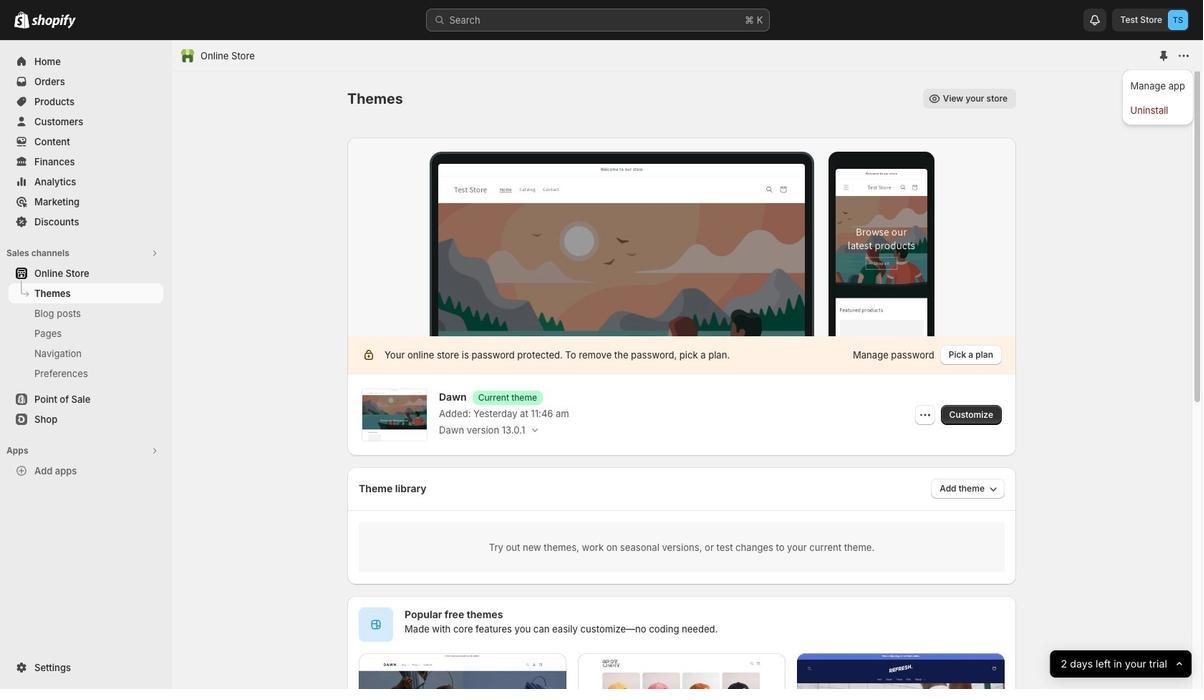 Task type: vqa. For each thing, say whether or not it's contained in the screenshot.
the left Shopify IMAGE
yes



Task type: locate. For each thing, give the bounding box(es) containing it.
shopify image
[[32, 14, 76, 29]]

online store image
[[181, 49, 195, 63]]

shopify image
[[14, 11, 29, 29]]



Task type: describe. For each thing, give the bounding box(es) containing it.
test store image
[[1169, 10, 1189, 30]]



